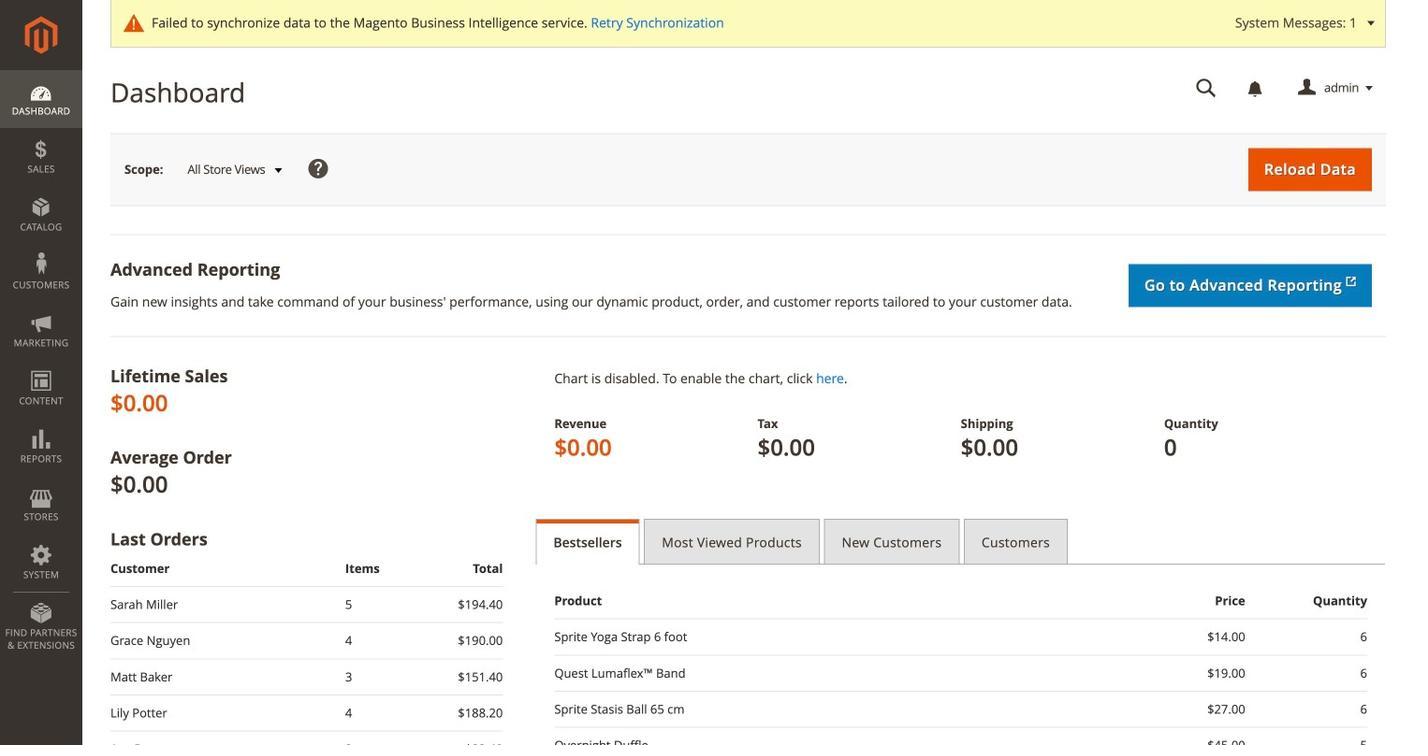 Task type: locate. For each thing, give the bounding box(es) containing it.
menu bar
[[0, 70, 82, 662]]

tab list
[[536, 519, 1386, 565]]

None text field
[[1183, 72, 1230, 105]]



Task type: describe. For each thing, give the bounding box(es) containing it.
magento admin panel image
[[25, 16, 58, 54]]



Task type: vqa. For each thing, say whether or not it's contained in the screenshot.
TEXT FIELD
yes



